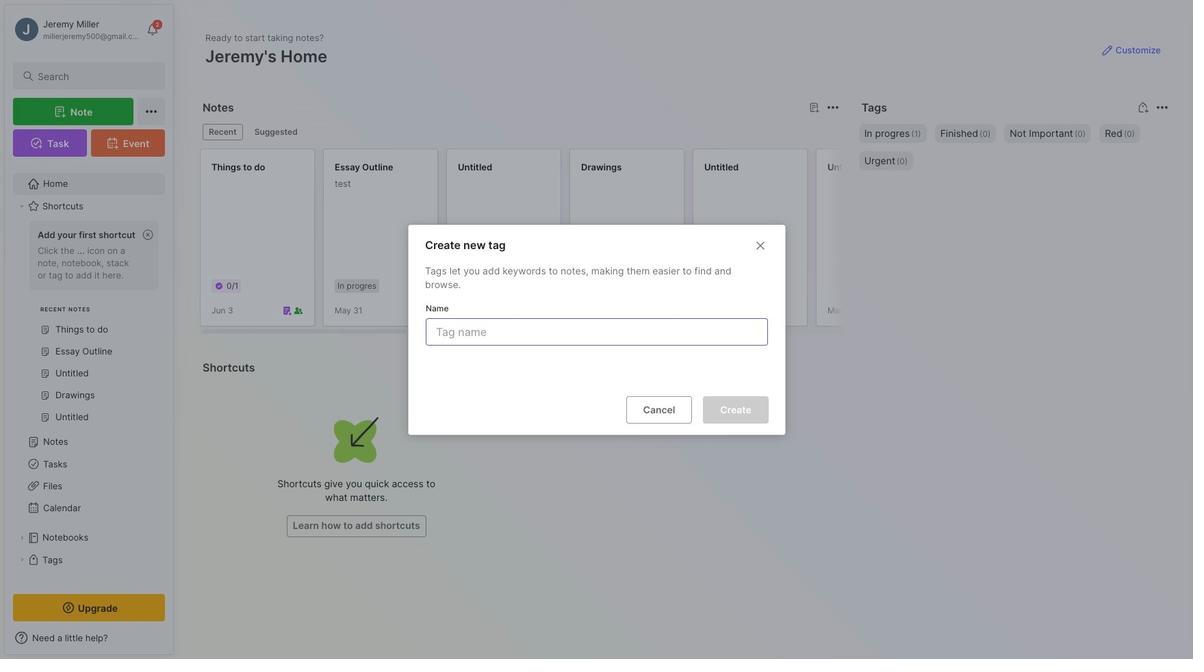 Task type: locate. For each thing, give the bounding box(es) containing it.
0 horizontal spatial tab
[[203, 124, 243, 140]]

1 horizontal spatial tab
[[248, 124, 304, 140]]

tree inside main element
[[5, 165, 173, 623]]

None search field
[[38, 68, 153, 84]]

group
[[13, 217, 165, 437]]

group inside main element
[[13, 217, 165, 437]]

1 tab from the left
[[203, 124, 243, 140]]

tree
[[5, 165, 173, 623]]

row group
[[200, 149, 1194, 335]]

tab
[[203, 124, 243, 140], [248, 124, 304, 140]]

none search field inside main element
[[38, 68, 153, 84]]

tab list
[[203, 124, 837, 140]]



Task type: describe. For each thing, give the bounding box(es) containing it.
main element
[[0, 0, 178, 660]]

expand notebooks image
[[18, 534, 26, 542]]

close image
[[752, 237, 769, 254]]

2 tab from the left
[[248, 124, 304, 140]]

expand tags image
[[18, 556, 26, 564]]

Tag name text field
[[435, 319, 762, 345]]

Search text field
[[38, 70, 153, 83]]



Task type: vqa. For each thing, say whether or not it's contained in the screenshot.
Tag name text field
yes



